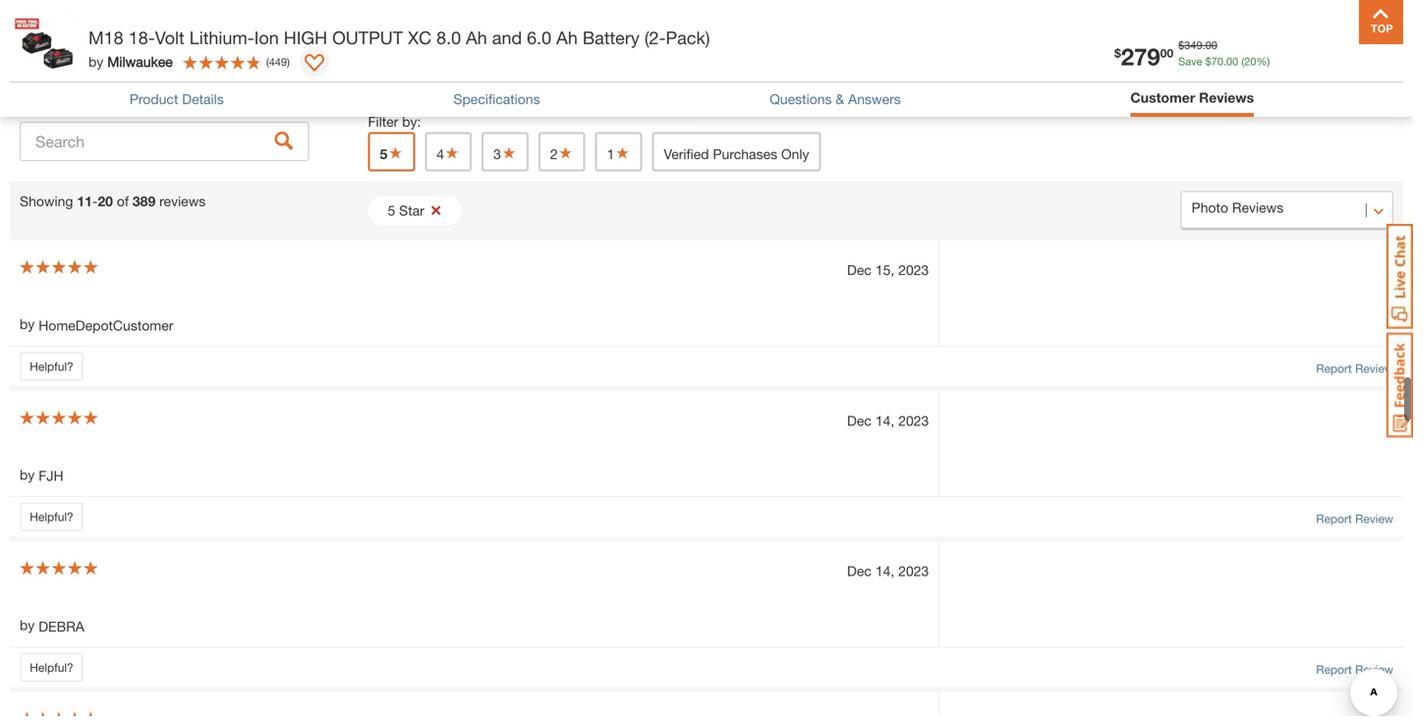 Task type: describe. For each thing, give the bounding box(es) containing it.
star symbol image for 1
[[615, 146, 631, 160]]

filter by:
[[368, 114, 421, 130]]

dec 14, 2023 for by fjh
[[848, 413, 929, 429]]

of
[[117, 193, 129, 209]]

by for by fjh
[[20, 467, 35, 483]]

by for by milwaukee
[[88, 54, 104, 70]]

details
[[182, 91, 224, 107]]

customer
[[1131, 89, 1196, 106]]

helpful? button for debra
[[20, 653, 84, 683]]

( inside $ 279 00 $ 349 . 00 save $ 70 . 00 ( 20 %)
[[1242, 55, 1245, 68]]

1 vertical spatial .
[[1224, 55, 1227, 68]]

and
[[492, 27, 522, 48]]

report for by homedepotcustomer
[[1317, 362, 1353, 375]]

449
[[269, 55, 287, 68]]

2 horizontal spatial $
[[1206, 55, 1212, 68]]

0 horizontal spatial 00
[[1161, 46, 1174, 60]]

reviews
[[159, 193, 206, 209]]

0 vertical spatial .
[[1203, 39, 1206, 52]]

display image
[[305, 54, 324, 74]]

8.0
[[437, 27, 461, 48]]

homedepotcustomer
[[39, 317, 173, 334]]

live chat image
[[1387, 224, 1414, 329]]

$ 279 00 $ 349 . 00 save $ 70 . 00 ( 20 %)
[[1115, 39, 1271, 70]]

debra button
[[39, 617, 84, 638]]

showing
[[20, 193, 73, 209]]

0 horizontal spatial $
[[1115, 46, 1122, 60]]

pack)
[[666, 27, 710, 48]]

reviews
[[1200, 89, 1255, 106]]

helpful? for homedepotcustomer
[[30, 360, 73, 373]]

6.0
[[527, 27, 552, 48]]

showing 11 - 20 of 389 reviews 5 star
[[20, 193, 425, 219]]

customer reviews
[[1131, 89, 1255, 106]]

dec 15, 2023
[[848, 262, 929, 278]]

report review for homedepotcustomer
[[1317, 362, 1394, 375]]

only
[[782, 146, 810, 162]]

ion
[[254, 27, 279, 48]]

by milwaukee
[[88, 54, 173, 70]]

-
[[92, 193, 98, 209]]

389
[[133, 193, 156, 209]]

lithium-
[[189, 27, 254, 48]]

4 button
[[425, 132, 472, 172]]

20 inside showing 11 - 20 of 389 reviews 5 star
[[98, 193, 113, 209]]

report review button for by debra
[[1317, 661, 1394, 679]]

m18
[[88, 27, 124, 48]]

(2-
[[645, 27, 666, 48]]

milwaukee
[[107, 54, 173, 70]]

top button
[[1360, 0, 1404, 44]]

helpful? for fjh
[[30, 510, 73, 524]]

star
[[399, 202, 425, 219]]

by for by homedepotcustomer
[[20, 316, 35, 332]]

save
[[1179, 55, 1203, 68]]

star symbol image for 2
[[558, 146, 574, 160]]

2 ( from the left
[[266, 55, 269, 68]]

product image image
[[15, 10, 79, 74]]

by:
[[402, 114, 421, 130]]

star symbol image for 4
[[444, 146, 460, 160]]

2
[[550, 146, 558, 162]]

filter
[[368, 114, 399, 130]]

( 449 )
[[266, 55, 290, 68]]

15,
[[876, 262, 895, 278]]

11
[[77, 193, 92, 209]]

5 inside showing 11 - 20 of 389 reviews 5 star
[[388, 202, 396, 219]]

349
[[1185, 39, 1203, 52]]

dec for by debra
[[848, 564, 872, 580]]

report review for fjh
[[1317, 512, 1394, 526]]

14, for by fjh
[[876, 413, 895, 429]]

debra
[[39, 619, 84, 635]]

&
[[836, 91, 845, 107]]



Task type: vqa. For each thing, say whether or not it's contained in the screenshot.
the b091g4yp57
no



Task type: locate. For each thing, give the bounding box(es) containing it.
battery
[[583, 27, 640, 48]]

1 vertical spatial 14,
[[876, 564, 895, 580]]

.
[[1203, 39, 1206, 52], [1224, 55, 1227, 68]]

( left ) at the left top of the page
[[266, 55, 269, 68]]

2 button
[[539, 132, 586, 172]]

dec for by fjh
[[848, 413, 872, 429]]

2 star symbol image from the left
[[558, 146, 574, 160]]

3 helpful? from the top
[[30, 661, 73, 675]]

star symbol image for 3
[[501, 146, 517, 160]]

1 review from the top
[[1356, 362, 1394, 375]]

2 dec 14, 2023 from the top
[[848, 564, 929, 580]]

3 report from the top
[[1317, 663, 1353, 677]]

feedback link image
[[1387, 332, 1414, 439]]

5 inside 'button'
[[380, 146, 388, 162]]

2 report review from the top
[[1317, 512, 1394, 526]]

1 horizontal spatial 20
[[1245, 55, 1257, 68]]

report review for debra
[[1317, 663, 1394, 677]]

00
[[1206, 39, 1218, 52], [1161, 46, 1174, 60], [1227, 55, 1239, 68]]

product details
[[130, 91, 224, 107]]

1 report from the top
[[1317, 362, 1353, 375]]

by fjh
[[20, 467, 64, 484]]

5 left star
[[388, 202, 396, 219]]

20
[[1245, 55, 1257, 68], [98, 193, 113, 209]]

1 vertical spatial 20
[[98, 193, 113, 209]]

2 vertical spatial report review button
[[1317, 661, 1394, 679]]

$ up save
[[1179, 39, 1185, 52]]

2 vertical spatial report
[[1317, 663, 1353, 677]]

xc
[[408, 27, 432, 48]]

1 vertical spatial dec
[[848, 413, 872, 429]]

1 horizontal spatial star symbol image
[[558, 146, 574, 160]]

3 2023 from the top
[[899, 564, 929, 580]]

dec
[[848, 262, 872, 278], [848, 413, 872, 429], [848, 564, 872, 580]]

$
[[1179, 39, 1185, 52], [1115, 46, 1122, 60], [1206, 55, 1212, 68]]

homedepotcustomer button
[[39, 315, 173, 336]]

00 up 70 at right
[[1206, 39, 1218, 52]]

3
[[494, 146, 501, 162]]

0 vertical spatial helpful?
[[30, 360, 73, 373]]

2 2023 from the top
[[899, 413, 929, 429]]

by homedepotcustomer
[[20, 316, 173, 334]]

3 report review button from the top
[[1317, 661, 1394, 679]]

2 vertical spatial helpful?
[[30, 661, 73, 675]]

helpful? down by debra
[[30, 661, 73, 675]]

2 review from the top
[[1356, 512, 1394, 526]]

answers
[[849, 91, 901, 107]]

helpful? button
[[20, 352, 84, 381], [20, 503, 84, 532], [20, 653, 84, 683]]

ah
[[466, 27, 487, 48], [557, 27, 578, 48]]

2 horizontal spatial star symbol image
[[615, 146, 631, 160]]

star symbol image inside 2 button
[[558, 146, 574, 160]]

0 horizontal spatial ah
[[466, 27, 487, 48]]

1 horizontal spatial 00
[[1206, 39, 1218, 52]]

report for by fjh
[[1317, 512, 1353, 526]]

questions
[[770, 91, 832, 107]]

0 vertical spatial 20
[[1245, 55, 1257, 68]]

by for by debra
[[20, 618, 35, 634]]

1 vertical spatial report
[[1317, 512, 1353, 526]]

2023 for by homedepotcustomer
[[899, 262, 929, 278]]

by down m18
[[88, 54, 104, 70]]

0 vertical spatial dec 14, 2023
[[848, 413, 929, 429]]

0 vertical spatial 14,
[[876, 413, 895, 429]]

3 helpful? button from the top
[[20, 653, 84, 683]]

. up customer reviews
[[1203, 39, 1206, 52]]

. right save
[[1224, 55, 1227, 68]]

verified purchases only
[[664, 146, 810, 162]]

1 vertical spatial 2023
[[899, 413, 929, 429]]

helpful? button down by debra
[[20, 653, 84, 683]]

1 vertical spatial helpful? button
[[20, 503, 84, 532]]

5 button
[[368, 132, 415, 172]]

fjh
[[39, 468, 64, 484]]

3 star symbol image from the left
[[615, 146, 631, 160]]

verified
[[664, 146, 709, 162]]

star symbol image left 1
[[558, 146, 574, 160]]

specifications
[[454, 91, 540, 107]]

1 horizontal spatial (
[[1242, 55, 1245, 68]]

00 right 70 at right
[[1227, 55, 1239, 68]]

review for by homedepotcustomer
[[1356, 362, 1394, 375]]

1 horizontal spatial star symbol image
[[501, 146, 517, 160]]

output
[[332, 27, 403, 48]]

star symbol image
[[444, 146, 460, 160], [558, 146, 574, 160]]

report review button for by homedepotcustomer
[[1317, 360, 1394, 377]]

1 vertical spatial dec 14, 2023
[[848, 564, 929, 580]]

0 vertical spatial 5
[[380, 146, 388, 162]]

helpful? button for homedepotcustomer
[[20, 352, 84, 381]]

1 helpful? from the top
[[30, 360, 73, 373]]

helpful? button for fjh
[[20, 503, 84, 532]]

1 14, from the top
[[876, 413, 895, 429]]

specifications button
[[454, 89, 540, 110], [454, 89, 540, 110]]

1 ( from the left
[[1242, 55, 1245, 68]]

2 dec from the top
[[848, 413, 872, 429]]

1 vertical spatial report review button
[[1317, 510, 1394, 528]]

14,
[[876, 413, 895, 429], [876, 564, 895, 580]]

2 horizontal spatial 00
[[1227, 55, 1239, 68]]

0 vertical spatial 2023
[[899, 262, 929, 278]]

star symbol image inside 4 button
[[444, 146, 460, 160]]

1
[[607, 146, 615, 162]]

2 vertical spatial report review
[[1317, 663, 1394, 677]]

2 star symbol image from the left
[[501, 146, 517, 160]]

by left homedepotcustomer
[[20, 316, 35, 332]]

by left debra
[[20, 618, 35, 634]]

14, for by debra
[[876, 564, 895, 580]]

1 2023 from the top
[[899, 262, 929, 278]]

4
[[437, 146, 444, 162]]

1 report review from the top
[[1317, 362, 1394, 375]]

1 horizontal spatial .
[[1224, 55, 1227, 68]]

review for by fjh
[[1356, 512, 1394, 526]]

helpful? for debra
[[30, 661, 73, 675]]

2 ah from the left
[[557, 27, 578, 48]]

customer reviews button
[[1131, 88, 1255, 112], [1131, 88, 1255, 108]]

0 vertical spatial dec
[[848, 262, 872, 278]]

star symbol image inside 5 'button'
[[388, 146, 403, 160]]

report for by debra
[[1317, 663, 1353, 677]]

5 down filter
[[380, 146, 388, 162]]

by debra
[[20, 618, 84, 635]]

2 14, from the top
[[876, 564, 895, 580]]

0 horizontal spatial star symbol image
[[388, 146, 403, 160]]

by left fjh
[[20, 467, 35, 483]]

by inside by homedepotcustomer
[[20, 316, 35, 332]]

1 ah from the left
[[466, 27, 487, 48]]

report
[[1317, 362, 1353, 375], [1317, 512, 1353, 526], [1317, 663, 1353, 677]]

1 horizontal spatial ah
[[557, 27, 578, 48]]

1 dec 14, 2023 from the top
[[848, 413, 929, 429]]

questions & answers button
[[770, 89, 901, 110], [770, 89, 901, 110]]

0 horizontal spatial star symbol image
[[444, 146, 460, 160]]

review for by debra
[[1356, 663, 1394, 677]]

report review button for by fjh
[[1317, 510, 1394, 528]]

$ right save
[[1206, 55, 1212, 68]]

1 button
[[595, 132, 642, 172]]

fjh button
[[39, 466, 64, 487]]

star symbol image
[[388, 146, 403, 160], [501, 146, 517, 160], [615, 146, 631, 160]]

helpful? down by homedepotcustomer
[[30, 360, 73, 373]]

by inside by fjh
[[20, 467, 35, 483]]

1 star symbol image from the left
[[444, 146, 460, 160]]

3 review from the top
[[1356, 663, 1394, 677]]

0 horizontal spatial 20
[[98, 193, 113, 209]]

1 report review button from the top
[[1317, 360, 1394, 377]]

70
[[1212, 55, 1224, 68]]

( left %)
[[1242, 55, 1245, 68]]

1 vertical spatial review
[[1356, 512, 1394, 526]]

20 left of
[[98, 193, 113, 209]]

report review
[[1317, 362, 1394, 375], [1317, 512, 1394, 526], [1317, 663, 1394, 677]]

3 button
[[482, 132, 529, 172]]

2 vertical spatial review
[[1356, 663, 1394, 677]]

helpful? down fjh button
[[30, 510, 73, 524]]

$ left save
[[1115, 46, 1122, 60]]

5 star button
[[368, 196, 462, 226]]

2023
[[899, 262, 929, 278], [899, 413, 929, 429], [899, 564, 929, 580]]

helpful? button down fjh button
[[20, 503, 84, 532]]

0 vertical spatial report review button
[[1317, 360, 1394, 377]]

%)
[[1257, 55, 1271, 68]]

m18 18-volt lithium-ion high output xc 8.0 ah and 6.0 ah battery (2-pack)
[[88, 27, 710, 48]]

helpful?
[[30, 360, 73, 373], [30, 510, 73, 524], [30, 661, 73, 675]]

2 vertical spatial 2023
[[899, 564, 929, 580]]

product details button
[[130, 89, 224, 110], [130, 89, 224, 110]]

1 vertical spatial report review
[[1317, 512, 1394, 526]]

00 left save
[[1161, 46, 1174, 60]]

ah right 6.0
[[557, 27, 578, 48]]

1 helpful? button from the top
[[20, 352, 84, 381]]

by
[[88, 54, 104, 70], [20, 316, 35, 332], [20, 467, 35, 483], [20, 618, 35, 634]]

star symbol image left "2"
[[501, 146, 517, 160]]

18-
[[128, 27, 155, 48]]

star symbol image inside the "3" button
[[501, 146, 517, 160]]

review
[[1356, 362, 1394, 375], [1356, 512, 1394, 526], [1356, 663, 1394, 677]]

0 vertical spatial helpful? button
[[20, 352, 84, 381]]

Search text field
[[20, 122, 309, 161]]

279
[[1122, 42, 1161, 70]]

(
[[1242, 55, 1245, 68], [266, 55, 269, 68]]

2 report from the top
[[1317, 512, 1353, 526]]

questions & answers
[[770, 91, 901, 107]]

0 vertical spatial report review
[[1317, 362, 1394, 375]]

0 vertical spatial report
[[1317, 362, 1353, 375]]

product
[[130, 91, 178, 107]]

volt
[[155, 27, 185, 48]]

report review button
[[1317, 360, 1394, 377], [1317, 510, 1394, 528], [1317, 661, 1394, 679]]

1 dec from the top
[[848, 262, 872, 278]]

3 dec from the top
[[848, 564, 872, 580]]

20 inside $ 279 00 $ 349 . 00 save $ 70 . 00 ( 20 %)
[[1245, 55, 1257, 68]]

20 right 70 at right
[[1245, 55, 1257, 68]]

purchases
[[713, 146, 778, 162]]

star symbol image down filter by:
[[388, 146, 403, 160]]

2 helpful? from the top
[[30, 510, 73, 524]]

high
[[284, 27, 327, 48]]

ah right 8.0
[[466, 27, 487, 48]]

2 vertical spatial dec
[[848, 564, 872, 580]]

by inside by debra
[[20, 618, 35, 634]]

2023 for by fjh
[[899, 413, 929, 429]]

star symbol image inside 1 button
[[615, 146, 631, 160]]

2023 for by debra
[[899, 564, 929, 580]]

5
[[380, 146, 388, 162], [388, 202, 396, 219]]

2 report review button from the top
[[1317, 510, 1394, 528]]

1 horizontal spatial $
[[1179, 39, 1185, 52]]

dec 14, 2023
[[848, 413, 929, 429], [848, 564, 929, 580]]

1 vertical spatial 5
[[388, 202, 396, 219]]

1 star symbol image from the left
[[388, 146, 403, 160]]

verified purchases only button
[[652, 132, 821, 172]]

1 vertical spatial helpful?
[[30, 510, 73, 524]]

dec 14, 2023 for by debra
[[848, 564, 929, 580]]

dec for by homedepotcustomer
[[848, 262, 872, 278]]

helpful? button down by homedepotcustomer
[[20, 352, 84, 381]]

3 report review from the top
[[1317, 663, 1394, 677]]

star symbol image right 2 button at the left top
[[615, 146, 631, 160]]

)
[[287, 55, 290, 68]]

star symbol image for 5
[[388, 146, 403, 160]]

0 vertical spatial review
[[1356, 362, 1394, 375]]

0 horizontal spatial (
[[266, 55, 269, 68]]

star symbol image left 3
[[444, 146, 460, 160]]

2 vertical spatial helpful? button
[[20, 653, 84, 683]]

0 horizontal spatial .
[[1203, 39, 1206, 52]]

2 helpful? button from the top
[[20, 503, 84, 532]]



